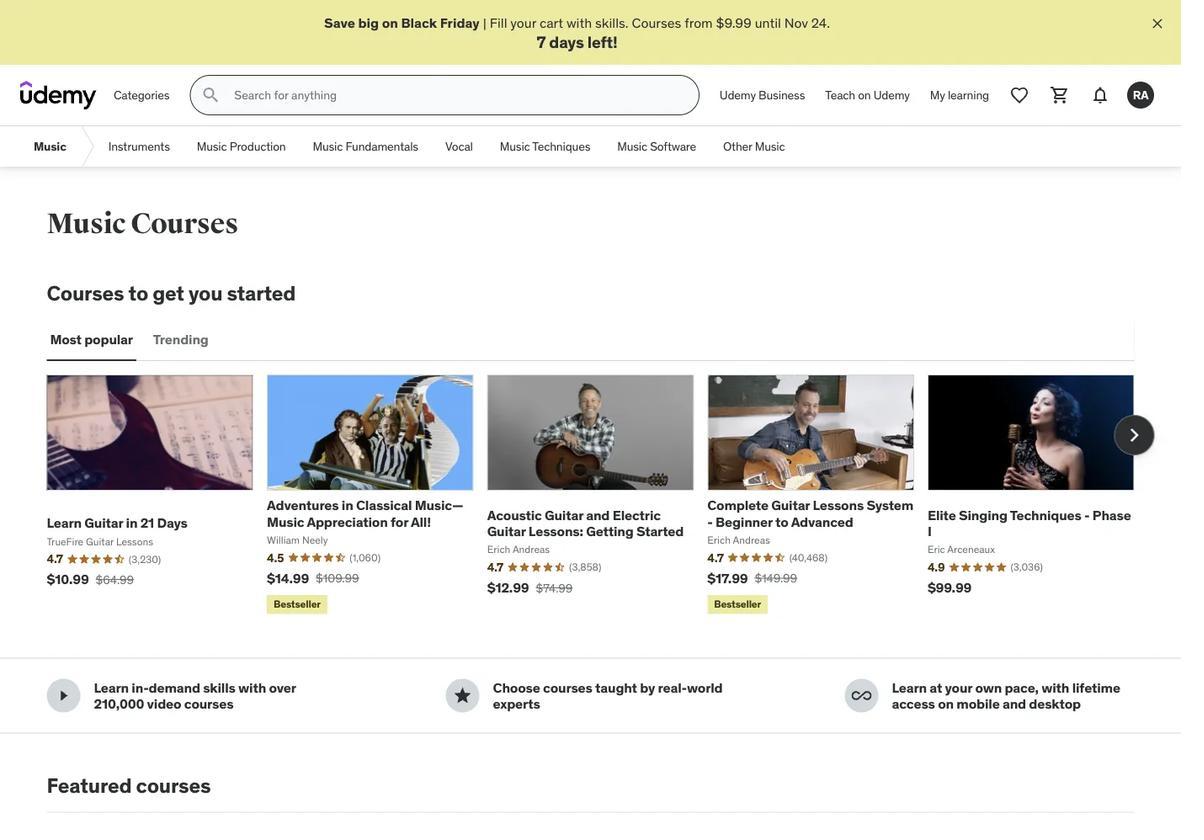 Task type: describe. For each thing, give the bounding box(es) containing it.
electric
[[613, 506, 661, 524]]

elite singing techniques - phase i link
[[928, 506, 1131, 540]]

music for music techniques
[[500, 139, 530, 154]]

music for music courses
[[47, 206, 126, 241]]

beginner
[[716, 513, 773, 530]]

guitar for learn
[[85, 514, 123, 532]]

udemy image
[[20, 81, 97, 110]]

save big on black friday | fill your cart with skills. courses from $9.99 until nov 24. 7 days left!
[[324, 14, 830, 52]]

adventures in classical music— music appreciation for all! link
[[267, 497, 463, 530]]

instruments
[[108, 139, 170, 154]]

choose
[[493, 679, 540, 696]]

lessons:
[[529, 523, 583, 540]]

popular
[[84, 330, 133, 348]]

featured courses
[[47, 773, 211, 799]]

choose courses taught by real-world experts
[[493, 679, 723, 712]]

techniques inside music techniques link
[[532, 139, 590, 154]]

other music link
[[710, 126, 799, 167]]

lessons
[[813, 497, 864, 514]]

taught
[[595, 679, 637, 696]]

- inside elite singing techniques - phase i
[[1085, 506, 1090, 524]]

music for music software
[[617, 139, 648, 154]]

phase
[[1093, 506, 1131, 524]]

1 horizontal spatial courses
[[131, 206, 238, 241]]

your inside save big on black friday | fill your cart with skills. courses from $9.99 until nov 24. 7 days left!
[[511, 14, 536, 31]]

2 vertical spatial courses
[[47, 281, 124, 306]]

cart
[[540, 14, 563, 31]]

vocal link
[[432, 126, 487, 167]]

learn for learn in-demand skills with over 210,000 video courses
[[94, 679, 129, 696]]

access
[[892, 695, 935, 712]]

learn guitar in 21 days
[[47, 514, 188, 532]]

categories button
[[104, 75, 180, 116]]

save
[[324, 14, 355, 31]]

carousel element
[[47, 375, 1155, 618]]

music—
[[415, 497, 463, 514]]

all!
[[411, 513, 431, 530]]

with inside save big on black friday | fill your cart with skills. courses from $9.99 until nov 24. 7 days left!
[[567, 14, 592, 31]]

on inside learn at your own pace, with lifetime access on mobile and desktop
[[938, 695, 954, 712]]

learn for learn at your own pace, with lifetime access on mobile and desktop
[[892, 679, 927, 696]]

world
[[687, 679, 723, 696]]

learn for learn guitar in 21 days
[[47, 514, 82, 532]]

adventures in classical music— music appreciation for all!
[[267, 497, 463, 530]]

production
[[230, 139, 286, 154]]

udemy business
[[720, 87, 805, 103]]

|
[[483, 14, 487, 31]]

on inside save big on black friday | fill your cart with skills. courses from $9.99 until nov 24. 7 days left!
[[382, 14, 398, 31]]

trending button
[[150, 319, 212, 360]]

techniques inside elite singing techniques - phase i
[[1010, 506, 1082, 524]]

classical
[[356, 497, 412, 514]]

learn guitar in 21 days link
[[47, 514, 188, 532]]

acoustic guitar and electric guitar lessons: getting started link
[[487, 506, 684, 540]]

learn in-demand skills with over 210,000 video courses
[[94, 679, 296, 712]]

friday
[[440, 14, 480, 31]]

teach
[[825, 87, 856, 103]]

learn at your own pace, with lifetime access on mobile and desktop
[[892, 679, 1121, 712]]

ra link
[[1121, 75, 1161, 116]]

getting
[[586, 523, 634, 540]]

my learning
[[930, 87, 989, 103]]

music software
[[617, 139, 696, 154]]

music fundamentals
[[313, 139, 419, 154]]

teach on udemy link
[[815, 75, 920, 116]]

trending
[[153, 330, 209, 348]]

close image
[[1149, 15, 1166, 32]]

left!
[[588, 31, 618, 52]]

wishlist image
[[1010, 85, 1030, 105]]

0 horizontal spatial in
[[126, 514, 138, 532]]

elite singing techniques - phase i
[[928, 506, 1131, 540]]

own
[[975, 679, 1002, 696]]

fill
[[490, 14, 507, 31]]

singing
[[959, 506, 1008, 524]]

most
[[50, 330, 82, 348]]

over
[[269, 679, 296, 696]]

21
[[140, 514, 154, 532]]

software
[[650, 139, 696, 154]]

music software link
[[604, 126, 710, 167]]

lifetime
[[1072, 679, 1121, 696]]

courses for featured courses
[[136, 773, 211, 799]]

guitar for complete
[[772, 497, 810, 514]]

to inside complete guitar lessons system - beginner to advanced
[[776, 513, 789, 530]]

in-
[[132, 679, 149, 696]]

with inside learn at your own pace, with lifetime access on mobile and desktop
[[1042, 679, 1070, 696]]



Task type: locate. For each thing, give the bounding box(es) containing it.
0 horizontal spatial -
[[708, 513, 713, 530]]

in left 21
[[126, 514, 138, 532]]

courses left from
[[632, 14, 681, 31]]

learn inside learn at your own pace, with lifetime access on mobile and desktop
[[892, 679, 927, 696]]

0 horizontal spatial courses
[[47, 281, 124, 306]]

1 vertical spatial your
[[945, 679, 973, 696]]

categories
[[114, 87, 170, 103]]

0 vertical spatial techniques
[[532, 139, 590, 154]]

0 horizontal spatial learn
[[47, 514, 82, 532]]

my
[[930, 87, 945, 103]]

submit search image
[[201, 85, 221, 105]]

0 horizontal spatial your
[[511, 14, 536, 31]]

medium image left 210,000
[[53, 686, 74, 706]]

and left the electric
[[586, 506, 610, 524]]

skills
[[203, 679, 236, 696]]

my learning link
[[920, 75, 1000, 116]]

courses inside choose courses taught by real-world experts
[[543, 679, 593, 696]]

7
[[537, 31, 546, 52]]

1 medium image from the left
[[53, 686, 74, 706]]

to right beginner on the bottom right of the page
[[776, 513, 789, 530]]

and inside the acoustic guitar and electric guitar lessons: getting started
[[586, 506, 610, 524]]

on left the mobile
[[938, 695, 954, 712]]

ra
[[1133, 87, 1149, 103]]

with up days
[[567, 14, 592, 31]]

udemy left my
[[874, 87, 910, 103]]

courses left taught
[[543, 679, 593, 696]]

1 udemy from the left
[[720, 87, 756, 103]]

music courses
[[47, 206, 238, 241]]

music inside music link
[[34, 139, 66, 154]]

acoustic
[[487, 506, 542, 524]]

1 vertical spatial to
[[776, 513, 789, 530]]

courses inside save big on black friday | fill your cart with skills. courses from $9.99 until nov 24. 7 days left!
[[632, 14, 681, 31]]

0 horizontal spatial to
[[128, 281, 148, 306]]

0 horizontal spatial techniques
[[532, 139, 590, 154]]

0 vertical spatial courses
[[632, 14, 681, 31]]

medium image for learn in-demand skills with over 210,000 video courses
[[53, 686, 74, 706]]

2 vertical spatial on
[[938, 695, 954, 712]]

complete
[[708, 497, 769, 514]]

started
[[227, 281, 296, 306]]

medium image for learn at your own pace, with lifetime access on mobile and desktop
[[852, 686, 872, 706]]

big
[[358, 14, 379, 31]]

music techniques link
[[487, 126, 604, 167]]

by
[[640, 679, 655, 696]]

music right other
[[755, 139, 785, 154]]

real-
[[658, 679, 687, 696]]

on right teach
[[858, 87, 871, 103]]

days
[[549, 31, 584, 52]]

demand
[[149, 679, 200, 696]]

0 horizontal spatial medium image
[[53, 686, 74, 706]]

music left fundamentals
[[313, 139, 343, 154]]

featured
[[47, 773, 132, 799]]

2 horizontal spatial with
[[1042, 679, 1070, 696]]

music inside music fundamentals link
[[313, 139, 343, 154]]

started
[[637, 523, 684, 540]]

courses inside learn in-demand skills with over 210,000 video courses
[[184, 695, 234, 712]]

0 horizontal spatial and
[[586, 506, 610, 524]]

guitar for acoustic
[[545, 506, 583, 524]]

0 horizontal spatial with
[[238, 679, 266, 696]]

music inside music techniques link
[[500, 139, 530, 154]]

acoustic guitar and electric guitar lessons: getting started
[[487, 506, 684, 540]]

1 horizontal spatial to
[[776, 513, 789, 530]]

music
[[34, 139, 66, 154], [197, 139, 227, 154], [313, 139, 343, 154], [500, 139, 530, 154], [617, 139, 648, 154], [755, 139, 785, 154], [47, 206, 126, 241], [267, 513, 304, 530]]

with
[[567, 14, 592, 31], [238, 679, 266, 696], [1042, 679, 1070, 696]]

your right at
[[945, 679, 973, 696]]

vocal
[[445, 139, 473, 154]]

nov
[[785, 14, 808, 31]]

and
[[586, 506, 610, 524], [1003, 695, 1026, 712]]

2 horizontal spatial courses
[[632, 14, 681, 31]]

- left the 'phase'
[[1085, 506, 1090, 524]]

0 vertical spatial your
[[511, 14, 536, 31]]

pace,
[[1005, 679, 1039, 696]]

Search for anything text field
[[231, 81, 679, 110]]

with right pace, on the right of the page
[[1042, 679, 1070, 696]]

until
[[755, 14, 781, 31]]

courses down video
[[136, 773, 211, 799]]

learn inside learn in-demand skills with over 210,000 video courses
[[94, 679, 129, 696]]

system
[[867, 497, 914, 514]]

notifications image
[[1090, 85, 1111, 105]]

desktop
[[1029, 695, 1081, 712]]

music production
[[197, 139, 286, 154]]

and right own
[[1003, 695, 1026, 712]]

on right 'big'
[[382, 14, 398, 31]]

get
[[153, 281, 184, 306]]

teach on udemy
[[825, 87, 910, 103]]

fundamentals
[[346, 139, 419, 154]]

- inside complete guitar lessons system - beginner to advanced
[[708, 513, 713, 530]]

24.
[[811, 14, 830, 31]]

your inside learn at your own pace, with lifetime access on mobile and desktop
[[945, 679, 973, 696]]

2 udemy from the left
[[874, 87, 910, 103]]

music down arrow pointing to subcategory menu links icon
[[47, 206, 126, 241]]

with inside learn in-demand skills with over 210,000 video courses
[[238, 679, 266, 696]]

2 horizontal spatial learn
[[892, 679, 927, 696]]

1 vertical spatial and
[[1003, 695, 1026, 712]]

1 vertical spatial on
[[858, 87, 871, 103]]

music inside the other music link
[[755, 139, 785, 154]]

0 vertical spatial to
[[128, 281, 148, 306]]

-
[[1085, 506, 1090, 524], [708, 513, 713, 530]]

instruments link
[[95, 126, 183, 167]]

black
[[401, 14, 437, 31]]

guitar left lessons
[[772, 497, 810, 514]]

business
[[759, 87, 805, 103]]

music left production
[[197, 139, 227, 154]]

medium image left the access
[[852, 686, 872, 706]]

0 vertical spatial and
[[586, 506, 610, 524]]

music inside music production link
[[197, 139, 227, 154]]

1 horizontal spatial your
[[945, 679, 973, 696]]

courses
[[632, 14, 681, 31], [131, 206, 238, 241], [47, 281, 124, 306]]

from
[[685, 14, 713, 31]]

1 horizontal spatial udemy
[[874, 87, 910, 103]]

most popular
[[50, 330, 133, 348]]

learn left at
[[892, 679, 927, 696]]

guitar left 'getting'
[[545, 506, 583, 524]]

with left over
[[238, 679, 266, 696]]

most popular button
[[47, 319, 136, 360]]

in inside adventures in classical music— music appreciation for all!
[[342, 497, 353, 514]]

- left beginner on the bottom right of the page
[[708, 513, 713, 530]]

you
[[189, 281, 223, 306]]

music for music
[[34, 139, 66, 154]]

techniques
[[532, 139, 590, 154], [1010, 506, 1082, 524]]

courses up most popular
[[47, 281, 124, 306]]

music inside music software link
[[617, 139, 648, 154]]

shopping cart with 0 items image
[[1050, 85, 1070, 105]]

i
[[928, 523, 932, 540]]

arrow pointing to subcategory menu links image
[[80, 126, 95, 167]]

music right vocal
[[500, 139, 530, 154]]

0 horizontal spatial on
[[382, 14, 398, 31]]

in left classical
[[342, 497, 353, 514]]

0 horizontal spatial udemy
[[720, 87, 756, 103]]

complete guitar lessons system - beginner to advanced link
[[708, 497, 914, 530]]

music fundamentals link
[[299, 126, 432, 167]]

learn
[[47, 514, 82, 532], [94, 679, 129, 696], [892, 679, 927, 696]]

music for music fundamentals
[[313, 139, 343, 154]]

1 horizontal spatial in
[[342, 497, 353, 514]]

other
[[723, 139, 752, 154]]

music link
[[20, 126, 80, 167]]

guitar left 21
[[85, 514, 123, 532]]

learn left 21
[[47, 514, 82, 532]]

for
[[391, 513, 408, 530]]

210,000
[[94, 695, 144, 712]]

adventures
[[267, 497, 339, 514]]

courses right video
[[184, 695, 234, 712]]

guitar inside complete guitar lessons system - beginner to advanced
[[772, 497, 810, 514]]

2 horizontal spatial on
[[938, 695, 954, 712]]

music production link
[[183, 126, 299, 167]]

1 horizontal spatial techniques
[[1010, 506, 1082, 524]]

music techniques
[[500, 139, 590, 154]]

$9.99
[[716, 14, 752, 31]]

1 horizontal spatial learn
[[94, 679, 129, 696]]

music inside adventures in classical music— music appreciation for all!
[[267, 513, 304, 530]]

learn left in-
[[94, 679, 129, 696]]

1 horizontal spatial medium image
[[852, 686, 872, 706]]

1 vertical spatial techniques
[[1010, 506, 1082, 524]]

1 horizontal spatial on
[[858, 87, 871, 103]]

music left arrow pointing to subcategory menu links icon
[[34, 139, 66, 154]]

0 vertical spatial on
[[382, 14, 398, 31]]

1 horizontal spatial and
[[1003, 695, 1026, 712]]

music for music production
[[197, 139, 227, 154]]

mobile
[[957, 695, 1000, 712]]

learn inside "carousel" element
[[47, 514, 82, 532]]

next image
[[1121, 422, 1148, 449]]

udemy business link
[[710, 75, 815, 116]]

days
[[157, 514, 188, 532]]

courses for choose courses taught by real-world experts
[[543, 679, 593, 696]]

courses up the courses to get you started
[[131, 206, 238, 241]]

1 horizontal spatial with
[[567, 14, 592, 31]]

music left the software
[[617, 139, 648, 154]]

music left appreciation
[[267, 513, 304, 530]]

1 vertical spatial courses
[[131, 206, 238, 241]]

elite
[[928, 506, 956, 524]]

skills.
[[595, 14, 629, 31]]

to left get
[[128, 281, 148, 306]]

video
[[147, 695, 181, 712]]

experts
[[493, 695, 540, 712]]

appreciation
[[307, 513, 388, 530]]

and inside learn at your own pace, with lifetime access on mobile and desktop
[[1003, 695, 1026, 712]]

complete guitar lessons system - beginner to advanced
[[708, 497, 914, 530]]

medium image
[[53, 686, 74, 706], [852, 686, 872, 706]]

your
[[511, 14, 536, 31], [945, 679, 973, 696]]

advanced
[[791, 513, 854, 530]]

medium image
[[453, 686, 473, 706]]

courses to get you started
[[47, 281, 296, 306]]

udemy
[[720, 87, 756, 103], [874, 87, 910, 103]]

guitar left lessons: at the bottom left of the page
[[487, 523, 526, 540]]

1 horizontal spatial -
[[1085, 506, 1090, 524]]

udemy left business
[[720, 87, 756, 103]]

your right fill
[[511, 14, 536, 31]]

2 medium image from the left
[[852, 686, 872, 706]]

at
[[930, 679, 942, 696]]



Task type: vqa. For each thing, say whether or not it's contained in the screenshot.
topmost BAJA
no



